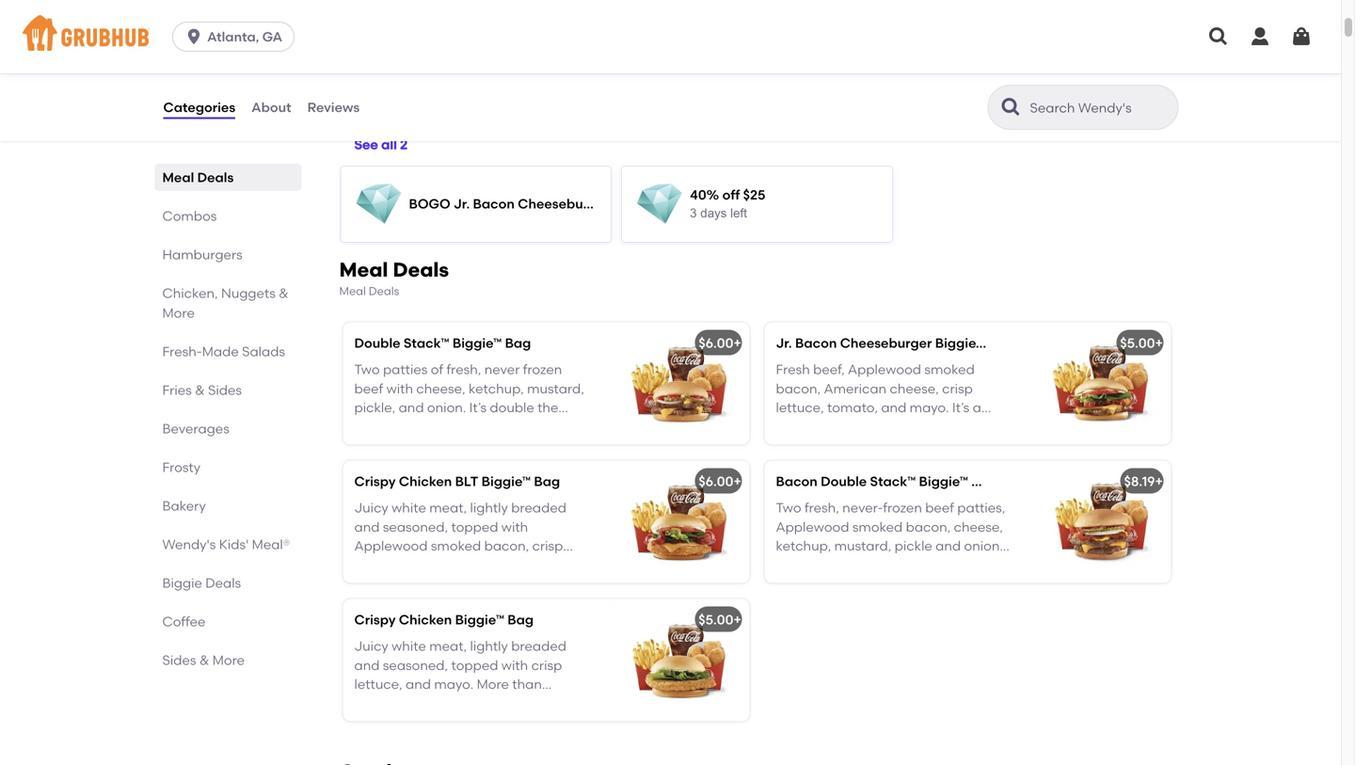 Task type: vqa. For each thing, say whether or not it's contained in the screenshot.
the leftmost subscription pass image
no



Task type: describe. For each thing, give the bounding box(es) containing it.
1 vertical spatial double
[[821, 473, 867, 489]]

and inside fresh beef, applewood smoked bacon, american cheese, crisp lettuce, tomato, and mayo. it's a favorite of bacon lovers everywhere.
[[881, 400, 907, 416]]

stack
[[972, 557, 1009, 573]]

a
[[973, 400, 982, 416]]

bag up 'never' at top
[[505, 335, 531, 351]]

smoked inside juicy white meat, lightly breaded and seasoned, topped with applewood smoked bacon, crisp lettuce, tomato, cheese, and mayo. a classic taste, perfectly reinvented.
[[431, 538, 481, 554]]

deals up double stack™ biggie™ bag
[[369, 284, 399, 298]]

topped for and
[[451, 657, 498, 673]]

juicy for juicy white meat, lightly breaded and seasoned, topped with crisp lettuce, and mayo. more than delicious, and just the right size.
[[354, 638, 389, 654]]

even
[[866, 557, 896, 573]]

mayo. inside juicy white meat, lightly breaded and seasoned, topped with crisp lettuce, and mayo. more than delicious, and just the right size.
[[434, 677, 474, 693]]

double inside two fresh, never-frozen beef patties, applewood smoked bacon, cheese, ketchup, mustard, pickle and onion. bacon makes even the double stack better.
[[924, 557, 969, 573]]

two for two fresh, never-frozen beef patties, applewood smoked bacon, cheese, ketchup, mustard, pickle and onion. bacon makes even the double stack better.
[[776, 500, 802, 516]]

bacon inside bogo jr. bacon cheeseburger button
[[473, 196, 515, 212]]

crispy for crispy chicken biggie™ bag
[[354, 612, 396, 628]]

see all 2
[[354, 137, 408, 153]]

$5.00 + for juicy white meat, lightly breaded and seasoned, topped with crisp lettuce, and mayo. more than delicious, and just the right size.
[[699, 612, 742, 628]]

mayo. inside fresh beef, applewood smoked bacon, american cheese, crisp lettuce, tomato, and mayo. it's a favorite of bacon lovers everywhere.
[[910, 400, 949, 416]]

coffee
[[162, 614, 206, 630]]

jr. inside bogo jr. bacon cheeseburger button
[[454, 196, 470, 212]]

breaded for biggie™
[[511, 500, 567, 516]]

categories
[[163, 99, 236, 115]]

juicy white meat, lightly breaded and seasoned, topped with crisp lettuce, and mayo. more than delicious, and just the right size.
[[354, 638, 567, 712]]

bag for fresh beef, applewood smoked bacon, american cheese, crisp lettuce, tomato, and mayo. it's a favorite of bacon lovers everywhere.
[[988, 335, 1014, 351]]

size.
[[528, 696, 555, 712]]

meal deals meal deals
[[339, 258, 449, 298]]

onion. inside two patties of fresh, never frozen beef with cheese, ketchup, mustard, pickle, and onion. it's double the fresh beef, stacked with deliciousness.
[[427, 400, 466, 416]]

favorite
[[776, 419, 825, 435]]

bogo jr. bacon cheeseburger button
[[341, 167, 611, 242]]

more inside chicken, nuggets & more
[[162, 305, 195, 321]]

double stack™ biggie™ bag
[[354, 335, 531, 351]]

white for smoked
[[392, 500, 426, 516]]

atlanta, ga button
[[172, 22, 302, 52]]

see
[[354, 137, 378, 153]]

taste,
[[413, 576, 449, 592]]

meal®
[[252, 537, 290, 553]]

cheese, inside two patties of fresh, never frozen beef with cheese, ketchup, mustard, pickle, and onion. it's double the fresh beef, stacked with deliciousness.
[[416, 381, 466, 397]]

0 horizontal spatial stack™
[[404, 335, 450, 351]]

lightly for biggie™
[[470, 638, 508, 654]]

beef inside two patties of fresh, never frozen beef with cheese, ketchup, mustard, pickle, and onion. it's double the fresh beef, stacked with deliciousness.
[[354, 381, 383, 397]]

seasoned, for lettuce,
[[383, 657, 448, 673]]

lightly for blt
[[470, 500, 508, 516]]

delicious,
[[354, 696, 414, 712]]

ketchup, inside two patties of fresh, never frozen beef with cheese, ketchup, mustard, pickle, and onion. it's double the fresh beef, stacked with deliciousness.
[[469, 381, 524, 397]]

Search Wendy's search field
[[1029, 99, 1173, 117]]

about button
[[251, 73, 292, 141]]

the for two fresh, never-frozen beef patties, applewood smoked bacon, cheese, ketchup, mustard, pickle and onion. bacon makes even the double stack better.
[[900, 557, 921, 573]]

biggie
[[162, 575, 202, 591]]

with down double
[[478, 419, 504, 435]]

bag for two fresh, never-frozen beef patties, applewood smoked bacon, cheese, ketchup, mustard, pickle and onion. bacon makes even the double stack better.
[[972, 473, 998, 489]]

crispy chicken biggie™ bag
[[354, 612, 534, 628]]

& for sides
[[195, 382, 205, 398]]

reinvented.
[[512, 576, 584, 592]]

double
[[490, 400, 535, 416]]

+ for two fresh, never-frozen beef patties, applewood smoked bacon, cheese, ketchup, mustard, pickle and onion. bacon makes even the double stack better.
[[1156, 473, 1164, 489]]

fresh
[[776, 362, 810, 378]]

stacked
[[424, 419, 474, 435]]

hamburgers
[[162, 247, 243, 263]]

$8.19
[[1125, 473, 1156, 489]]

biggie™ down perfectly
[[455, 612, 505, 628]]

with inside juicy white meat, lightly breaded and seasoned, topped with crisp lettuce, and mayo. more than delicious, and just the right size.
[[502, 657, 528, 673]]

crispy chicken blt biggie™ bag
[[354, 473, 560, 489]]

bacon down favorite at bottom right
[[776, 473, 818, 489]]

american
[[824, 381, 887, 397]]

salads
[[242, 344, 285, 360]]

chicken for blt
[[399, 473, 452, 489]]

40% off $25 3 days left
[[690, 187, 766, 220]]

wendy's kids' meal®
[[162, 537, 290, 553]]

$5.00 + for fresh beef, applewood smoked bacon, american cheese, crisp lettuce, tomato, and mayo. it's a favorite of bacon lovers everywhere.
[[1121, 335, 1164, 351]]

cheese, inside fresh beef, applewood smoked bacon, american cheese, crisp lettuce, tomato, and mayo. it's a favorite of bacon lovers everywhere.
[[890, 381, 939, 397]]

bogo jr. bacon cheeseburger
[[409, 196, 610, 212]]

meal deals
[[162, 169, 234, 185]]

bacon, inside juicy white meat, lightly breaded and seasoned, topped with applewood smoked bacon, crisp lettuce, tomato, cheese, and mayo. a classic taste, perfectly reinvented.
[[484, 538, 529, 554]]

& for more
[[199, 652, 209, 668]]

tomato, inside fresh beef, applewood smoked bacon, american cheese, crisp lettuce, tomato, and mayo. it's a favorite of bacon lovers everywhere.
[[828, 400, 878, 416]]

tomato, inside juicy white meat, lightly breaded and seasoned, topped with applewood smoked bacon, crisp lettuce, tomato, cheese, and mayo. a classic taste, perfectly reinvented.
[[406, 557, 457, 573]]

ketchup, inside two fresh, never-frozen beef patties, applewood smoked bacon, cheese, ketchup, mustard, pickle and onion. bacon makes even the double stack better.
[[776, 538, 832, 554]]

$5.00 for juicy white meat, lightly breaded and seasoned, topped with crisp lettuce, and mayo. more than delicious, and just the right size.
[[699, 612, 734, 628]]

reviews
[[307, 99, 360, 115]]

about
[[252, 99, 291, 115]]

with down patties
[[387, 381, 413, 397]]

1 horizontal spatial more
[[213, 652, 245, 668]]

1 vertical spatial sides
[[162, 652, 196, 668]]

frosty
[[162, 459, 201, 475]]

and inside two fresh, never-frozen beef patties, applewood smoked bacon, cheese, ketchup, mustard, pickle and onion. bacon makes even the double stack better.
[[936, 538, 961, 554]]

2 horizontal spatial svg image
[[1291, 25, 1313, 48]]

everywhere.
[[929, 419, 1006, 435]]

$6.00 for jr.
[[699, 335, 734, 351]]

bogo
[[409, 196, 451, 212]]

+ for juicy white meat, lightly breaded and seasoned, topped with crisp lettuce, and mayo. more than delicious, and just the right size.
[[734, 612, 742, 628]]

deals for biggie deals
[[205, 575, 241, 591]]

applewood inside juicy white meat, lightly breaded and seasoned, topped with applewood smoked bacon, crisp lettuce, tomato, cheese, and mayo. a classic taste, perfectly reinvented.
[[354, 538, 428, 554]]

bacon, inside two fresh, never-frozen beef patties, applewood smoked bacon, cheese, ketchup, mustard, pickle and onion. bacon makes even the double stack better.
[[906, 519, 951, 535]]

2
[[400, 137, 408, 153]]

atlanta, ga
[[207, 29, 283, 45]]

wendy's
[[162, 537, 216, 553]]

jr. bacon cheeseburger biggie™ bag
[[776, 335, 1014, 351]]

1 vertical spatial jr.
[[776, 335, 792, 351]]

1 horizontal spatial sides
[[208, 382, 242, 398]]

bacon double stack™ biggie™ bag
[[776, 473, 998, 489]]

two patties of fresh, never frozen beef with cheese, ketchup, mustard, pickle, and onion. it's double the fresh beef, stacked with deliciousness.
[[354, 362, 584, 454]]

pickle,
[[354, 400, 396, 416]]

days
[[701, 206, 727, 220]]

1 horizontal spatial cheeseburger
[[840, 335, 932, 351]]

bag for juicy white meat, lightly breaded and seasoned, topped with applewood smoked bacon, crisp lettuce, tomato, cheese, and mayo. a classic taste, perfectly reinvented.
[[534, 473, 560, 489]]

bacon
[[844, 419, 885, 435]]

fries & sides
[[162, 382, 242, 398]]

nuggets
[[221, 285, 276, 301]]

biggie™ up 'never' at top
[[453, 335, 502, 351]]

svg image
[[1208, 25, 1230, 48]]

crispy chicken biggie™ bag image
[[609, 599, 750, 721]]

it's inside two patties of fresh, never frozen beef with cheese, ketchup, mustard, pickle, and onion. it's double the fresh beef, stacked with deliciousness.
[[469, 400, 487, 416]]

left
[[731, 206, 747, 220]]

of inside two patties of fresh, never frozen beef with cheese, ketchup, mustard, pickle, and onion. it's double the fresh beef, stacked with deliciousness.
[[431, 362, 444, 378]]

$6.00 for bacon
[[699, 473, 734, 489]]

blt
[[455, 473, 479, 489]]

beef inside two fresh, never-frozen beef patties, applewood smoked bacon, cheese, ketchup, mustard, pickle and onion. bacon makes even the double stack better.
[[926, 500, 955, 516]]

the inside two patties of fresh, never frozen beef with cheese, ketchup, mustard, pickle, and onion. it's double the fresh beef, stacked with deliciousness.
[[538, 400, 559, 416]]

lovers
[[889, 419, 925, 435]]

applewood inside two fresh, never-frozen beef patties, applewood smoked bacon, cheese, ketchup, mustard, pickle and onion. bacon makes even the double stack better.
[[776, 519, 850, 535]]

two for two patties of fresh, never frozen beef with cheese, ketchup, mustard, pickle, and onion. it's double the fresh beef, stacked with deliciousness.
[[354, 362, 380, 378]]

makes
[[821, 557, 863, 573]]

mustard, inside two patties of fresh, never frozen beef with cheese, ketchup, mustard, pickle, and onion. it's double the fresh beef, stacked with deliciousness.
[[527, 381, 584, 397]]

more inside juicy white meat, lightly breaded and seasoned, topped with crisp lettuce, and mayo. more than delicious, and just the right size.
[[477, 677, 509, 693]]

never-
[[843, 500, 883, 516]]

better.
[[776, 576, 818, 592]]

crisp inside fresh beef, applewood smoked bacon, american cheese, crisp lettuce, tomato, and mayo. it's a favorite of bacon lovers everywhere.
[[942, 381, 973, 397]]

$6.00 + for jr. bacon cheeseburger biggie™ bag
[[699, 335, 742, 351]]

white for lettuce,
[[392, 638, 426, 654]]

deals for meal deals meal deals
[[393, 258, 449, 282]]

biggie deals
[[162, 575, 241, 591]]

deals for meal deals
[[197, 169, 234, 185]]

$6.00 + for bacon double stack™ biggie™ bag
[[699, 473, 742, 489]]

made
[[202, 344, 239, 360]]

fresh-
[[162, 344, 202, 360]]

chicken, nuggets & more
[[162, 285, 289, 321]]

off
[[723, 187, 740, 203]]

meat, for biggie™
[[429, 638, 467, 654]]



Task type: locate. For each thing, give the bounding box(es) containing it.
2 vertical spatial the
[[471, 696, 492, 712]]

topped down blt
[[451, 519, 498, 535]]

mayo. inside juicy white meat, lightly breaded and seasoned, topped with applewood smoked bacon, crisp lettuce, tomato, cheese, and mayo. a classic taste, perfectly reinvented.
[[541, 557, 580, 573]]

0 vertical spatial $6.00 +
[[699, 335, 742, 351]]

a
[[354, 576, 364, 592]]

fresh, inside two fresh, never-frozen beef patties, applewood smoked bacon, cheese, ketchup, mustard, pickle and onion. bacon makes even the double stack better.
[[805, 500, 840, 516]]

right
[[495, 696, 525, 712]]

2 breaded from the top
[[511, 638, 567, 654]]

jr. bacon cheeseburger biggie™ bag image
[[1030, 322, 1172, 445]]

bag right blt
[[534, 473, 560, 489]]

white inside juicy white meat, lightly breaded and seasoned, topped with applewood smoked bacon, crisp lettuce, tomato, cheese, and mayo. a classic taste, perfectly reinvented.
[[392, 500, 426, 516]]

smoked down never- in the right of the page
[[853, 519, 903, 535]]

2 juicy from the top
[[354, 638, 389, 654]]

deliciousness.
[[354, 438, 443, 454]]

2 vertical spatial crisp
[[531, 657, 562, 673]]

cheese, inside two fresh, never-frozen beef patties, applewood smoked bacon, cheese, ketchup, mustard, pickle and onion. bacon makes even the double stack better.
[[954, 519, 1003, 535]]

0 vertical spatial of
[[431, 362, 444, 378]]

svg image inside atlanta, ga button
[[185, 27, 203, 46]]

0 vertical spatial two
[[354, 362, 380, 378]]

1 vertical spatial bacon,
[[906, 519, 951, 535]]

1 vertical spatial lightly
[[470, 638, 508, 654]]

& inside chicken, nuggets & more
[[279, 285, 289, 301]]

all
[[381, 137, 397, 153]]

bacon double stack™ biggie™ bag image
[[1030, 461, 1172, 583]]

$6.00
[[699, 335, 734, 351], [699, 473, 734, 489]]

lettuce, up the delicious,
[[354, 677, 403, 693]]

$8.19 +
[[1125, 473, 1164, 489]]

mustard,
[[527, 381, 584, 397], [835, 538, 892, 554]]

2 meat, from the top
[[429, 638, 467, 654]]

smoked inside two fresh, never-frozen beef patties, applewood smoked bacon, cheese, ketchup, mustard, pickle and onion. bacon makes even the double stack better.
[[853, 519, 903, 535]]

+ for juicy white meat, lightly breaded and seasoned, topped with applewood smoked bacon, crisp lettuce, tomato, cheese, and mayo. a classic taste, perfectly reinvented.
[[734, 473, 742, 489]]

bag up patties,
[[972, 473, 998, 489]]

1 vertical spatial juicy
[[354, 638, 389, 654]]

frozen down bacon double stack™ biggie™ bag
[[883, 500, 922, 516]]

0 vertical spatial double
[[354, 335, 401, 351]]

1 seasoned, from the top
[[383, 519, 448, 535]]

chicken down taste, at the left bottom
[[399, 612, 452, 628]]

0 horizontal spatial $5.00
[[699, 612, 734, 628]]

1 horizontal spatial the
[[538, 400, 559, 416]]

juicy up the delicious,
[[354, 638, 389, 654]]

chicken,
[[162, 285, 218, 301]]

it's inside fresh beef, applewood smoked bacon, american cheese, crisp lettuce, tomato, and mayo. it's a favorite of bacon lovers everywhere.
[[953, 400, 970, 416]]

lettuce,
[[776, 400, 824, 416], [354, 557, 403, 573], [354, 677, 403, 693]]

beef up pickle,
[[354, 381, 383, 397]]

bacon, inside fresh beef, applewood smoked bacon, american cheese, crisp lettuce, tomato, and mayo. it's a favorite of bacon lovers everywhere.
[[776, 381, 821, 397]]

cheese, down patties,
[[954, 519, 1003, 535]]

juicy for juicy white meat, lightly breaded and seasoned, topped with applewood smoked bacon, crisp lettuce, tomato, cheese, and mayo. a classic taste, perfectly reinvented.
[[354, 500, 389, 516]]

onion. up stack at the right
[[964, 538, 1003, 554]]

lettuce, inside fresh beef, applewood smoked bacon, american cheese, crisp lettuce, tomato, and mayo. it's a favorite of bacon lovers everywhere.
[[776, 400, 824, 416]]

jr. right bogo
[[454, 196, 470, 212]]

2 $6.00 from the top
[[699, 473, 734, 489]]

chicken left blt
[[399, 473, 452, 489]]

crisp up a
[[942, 381, 973, 397]]

onion. inside two fresh, never-frozen beef patties, applewood smoked bacon, cheese, ketchup, mustard, pickle and onion. bacon makes even the double stack better.
[[964, 538, 1003, 554]]

seasoned, up taste, at the left bottom
[[383, 519, 448, 535]]

more down chicken,
[[162, 305, 195, 321]]

lettuce, inside juicy white meat, lightly breaded and seasoned, topped with applewood smoked bacon, crisp lettuce, tomato, cheese, and mayo. a classic taste, perfectly reinvented.
[[354, 557, 403, 573]]

+ for fresh beef, applewood smoked bacon, american cheese, crisp lettuce, tomato, and mayo. it's a favorite of bacon lovers everywhere.
[[1156, 335, 1164, 351]]

0 horizontal spatial svg image
[[185, 27, 203, 46]]

lettuce, up 'classic'
[[354, 557, 403, 573]]

applewood up makes
[[776, 519, 850, 535]]

2 chicken from the top
[[399, 612, 452, 628]]

double up patties
[[354, 335, 401, 351]]

2 lightly from the top
[[470, 638, 508, 654]]

breaded
[[511, 500, 567, 516], [511, 638, 567, 654]]

0 horizontal spatial mustard,
[[527, 381, 584, 397]]

mayo. up reinvented.
[[541, 557, 580, 573]]

beef, up deliciousness.
[[389, 419, 420, 435]]

0 vertical spatial juicy
[[354, 500, 389, 516]]

fresh
[[354, 419, 386, 435]]

pickle
[[895, 538, 933, 554]]

two inside two patties of fresh, never frozen beef with cheese, ketchup, mustard, pickle, and onion. it's double the fresh beef, stacked with deliciousness.
[[354, 362, 380, 378]]

2 vertical spatial lettuce,
[[354, 677, 403, 693]]

1 horizontal spatial two
[[776, 500, 802, 516]]

frozen inside two patties of fresh, never frozen beef with cheese, ketchup, mustard, pickle, and onion. it's double the fresh beef, stacked with deliciousness.
[[523, 362, 562, 378]]

applewood
[[848, 362, 922, 378], [776, 519, 850, 535], [354, 538, 428, 554]]

cheese, inside juicy white meat, lightly breaded and seasoned, topped with applewood smoked bacon, crisp lettuce, tomato, cheese, and mayo. a classic taste, perfectly reinvented.
[[460, 557, 509, 573]]

& down coffee
[[199, 652, 209, 668]]

0 horizontal spatial sides
[[162, 652, 196, 668]]

tomato, up taste, at the left bottom
[[406, 557, 457, 573]]

2 vertical spatial applewood
[[354, 538, 428, 554]]

fresh-made salads
[[162, 344, 285, 360]]

two
[[354, 362, 380, 378], [776, 500, 802, 516]]

0 vertical spatial ketchup,
[[469, 381, 524, 397]]

topped up the just
[[451, 657, 498, 673]]

2 vertical spatial more
[[477, 677, 509, 693]]

smoked inside fresh beef, applewood smoked bacon, american cheese, crisp lettuce, tomato, and mayo. it's a favorite of bacon lovers everywhere.
[[925, 362, 975, 378]]

atlanta,
[[207, 29, 259, 45]]

never
[[485, 362, 520, 378]]

with up reinvented.
[[502, 519, 528, 535]]

white inside juicy white meat, lightly breaded and seasoned, topped with crisp lettuce, and mayo. more than delicious, and just the right size.
[[392, 638, 426, 654]]

0 vertical spatial jr.
[[454, 196, 470, 212]]

two left patties
[[354, 362, 380, 378]]

0 vertical spatial crisp
[[942, 381, 973, 397]]

mayo. up lovers
[[910, 400, 949, 416]]

deals down bogo
[[393, 258, 449, 282]]

0 vertical spatial lettuce,
[[776, 400, 824, 416]]

1 horizontal spatial it's
[[953, 400, 970, 416]]

two fresh, never-frozen beef patties, applewood smoked bacon, cheese, ketchup, mustard, pickle and onion. bacon makes even the double stack better.
[[776, 500, 1009, 592]]

2 crispy from the top
[[354, 612, 396, 628]]

frozen right 'never' at top
[[523, 362, 562, 378]]

breaded up reinvented.
[[511, 500, 567, 516]]

combos
[[162, 208, 217, 224]]

beverages
[[162, 421, 230, 437]]

the for juicy white meat, lightly breaded and seasoned, topped with crisp lettuce, and mayo. more than delicious, and just the right size.
[[471, 696, 492, 712]]

fries
[[162, 382, 192, 398]]

more down biggie deals
[[213, 652, 245, 668]]

0 vertical spatial meat,
[[429, 500, 467, 516]]

bag down reinvented.
[[508, 612, 534, 628]]

0 vertical spatial smoked
[[925, 362, 975, 378]]

chicken for biggie™
[[399, 612, 452, 628]]

2 seasoned, from the top
[[383, 657, 448, 673]]

tomato, down american
[[828, 400, 878, 416]]

0 horizontal spatial beef,
[[389, 419, 420, 435]]

$5.00 for fresh beef, applewood smoked bacon, american cheese, crisp lettuce, tomato, and mayo. it's a favorite of bacon lovers everywhere.
[[1121, 335, 1156, 351]]

biggie™ for fresh beef, applewood smoked bacon, american cheese, crisp lettuce, tomato, and mayo. it's a favorite of bacon lovers everywhere.
[[936, 335, 985, 351]]

crispy down 'classic'
[[354, 612, 396, 628]]

jr. up the fresh
[[776, 335, 792, 351]]

double up never- in the right of the page
[[821, 473, 867, 489]]

white down crispy chicken blt biggie™ bag
[[392, 500, 426, 516]]

the inside two fresh, never-frozen beef patties, applewood smoked bacon, cheese, ketchup, mustard, pickle and onion. bacon makes even the double stack better.
[[900, 557, 921, 573]]

2 horizontal spatial more
[[477, 677, 509, 693]]

than
[[512, 677, 542, 693]]

just
[[446, 696, 468, 712]]

1 horizontal spatial bacon,
[[776, 381, 821, 397]]

1 vertical spatial ketchup,
[[776, 538, 832, 554]]

1 horizontal spatial smoked
[[853, 519, 903, 535]]

classic
[[367, 576, 410, 592]]

$25
[[743, 187, 766, 203]]

topped for bacon,
[[451, 519, 498, 535]]

1 vertical spatial $6.00
[[699, 473, 734, 489]]

1 vertical spatial seasoned,
[[383, 657, 448, 673]]

mustard, inside two fresh, never-frozen beef patties, applewood smoked bacon, cheese, ketchup, mustard, pickle and onion. bacon makes even the double stack better.
[[835, 538, 892, 554]]

0 vertical spatial sides
[[208, 382, 242, 398]]

of inside fresh beef, applewood smoked bacon, american cheese, crisp lettuce, tomato, and mayo. it's a favorite of bacon lovers everywhere.
[[828, 419, 841, 435]]

categories button
[[162, 73, 236, 141]]

mayo. up the just
[[434, 677, 474, 693]]

2 vertical spatial bacon,
[[484, 538, 529, 554]]

meat, down crispy chicken blt biggie™ bag
[[429, 500, 467, 516]]

of left 'bacon'
[[828, 419, 841, 435]]

0 horizontal spatial ketchup,
[[469, 381, 524, 397]]

crisp up than
[[531, 657, 562, 673]]

deals up combos
[[197, 169, 234, 185]]

double stack™ biggie™ bag image
[[609, 322, 750, 445]]

bacon right bogo
[[473, 196, 515, 212]]

2 vertical spatial mayo.
[[434, 677, 474, 693]]

&
[[279, 285, 289, 301], [195, 382, 205, 398], [199, 652, 209, 668]]

0 horizontal spatial jr.
[[454, 196, 470, 212]]

0 horizontal spatial onion.
[[427, 400, 466, 416]]

lightly inside juicy white meat, lightly breaded and seasoned, topped with crisp lettuce, and mayo. more than delicious, and just the right size.
[[470, 638, 508, 654]]

white down crispy chicken biggie™ bag in the left of the page
[[392, 638, 426, 654]]

0 vertical spatial $5.00
[[1121, 335, 1156, 351]]

ga
[[262, 29, 283, 45]]

two inside two fresh, never-frozen beef patties, applewood smoked bacon, cheese, ketchup, mustard, pickle and onion. bacon makes even the double stack better.
[[776, 500, 802, 516]]

1 horizontal spatial double
[[821, 473, 867, 489]]

1 horizontal spatial stack™
[[870, 473, 916, 489]]

more
[[162, 305, 195, 321], [213, 652, 245, 668], [477, 677, 509, 693]]

ketchup, up better.
[[776, 538, 832, 554]]

bacon, down the fresh
[[776, 381, 821, 397]]

1 $6.00 + from the top
[[699, 335, 742, 351]]

crispy chicken blt biggie™ bag image
[[609, 461, 750, 583]]

1 vertical spatial beef,
[[389, 419, 420, 435]]

3
[[690, 206, 697, 220]]

biggie™ up patties,
[[919, 473, 969, 489]]

2 topped from the top
[[451, 657, 498, 673]]

1 horizontal spatial mustard,
[[835, 538, 892, 554]]

1 vertical spatial breaded
[[511, 638, 567, 654]]

0 vertical spatial applewood
[[848, 362, 922, 378]]

onion. up stacked
[[427, 400, 466, 416]]

1 vertical spatial cheeseburger
[[840, 335, 932, 351]]

meal for meal deals meal deals
[[339, 258, 388, 282]]

1 vertical spatial more
[[213, 652, 245, 668]]

0 vertical spatial the
[[538, 400, 559, 416]]

more up the right
[[477, 677, 509, 693]]

meat, inside juicy white meat, lightly breaded and seasoned, topped with crisp lettuce, and mayo. more than delicious, and just the right size.
[[429, 638, 467, 654]]

of down double stack™ biggie™ bag
[[431, 362, 444, 378]]

beef left patties,
[[926, 500, 955, 516]]

patties,
[[958, 500, 1006, 516]]

juicy white meat, lightly breaded and seasoned, topped with applewood smoked bacon, crisp lettuce, tomato, cheese, and mayo. a classic taste, perfectly reinvented.
[[354, 500, 584, 592]]

1 it's from the left
[[469, 400, 487, 416]]

seasoned, for smoked
[[383, 519, 448, 535]]

deals down wendy's kids' meal® on the left bottom of the page
[[205, 575, 241, 591]]

0 horizontal spatial of
[[431, 362, 444, 378]]

0 vertical spatial mustard,
[[527, 381, 584, 397]]

0 horizontal spatial bacon,
[[484, 538, 529, 554]]

juicy inside juicy white meat, lightly breaded and seasoned, topped with crisp lettuce, and mayo. more than delicious, and just the right size.
[[354, 638, 389, 654]]

search icon image
[[1000, 96, 1023, 119]]

mustard, up even
[[835, 538, 892, 554]]

bag
[[505, 335, 531, 351], [988, 335, 1014, 351], [534, 473, 560, 489], [972, 473, 998, 489], [508, 612, 534, 628]]

fresh beef, applewood smoked bacon, american cheese, crisp lettuce, tomato, and mayo. it's a favorite of bacon lovers everywhere.
[[776, 362, 1006, 435]]

1 vertical spatial two
[[776, 500, 802, 516]]

0 vertical spatial lightly
[[470, 500, 508, 516]]

with up than
[[502, 657, 528, 673]]

2 horizontal spatial smoked
[[925, 362, 975, 378]]

2 it's from the left
[[953, 400, 970, 416]]

0 horizontal spatial $5.00 +
[[699, 612, 742, 628]]

patties
[[383, 362, 428, 378]]

1 horizontal spatial $5.00
[[1121, 335, 1156, 351]]

1 white from the top
[[392, 500, 426, 516]]

0 vertical spatial white
[[392, 500, 426, 516]]

sides down coffee
[[162, 652, 196, 668]]

1 horizontal spatial frozen
[[883, 500, 922, 516]]

0 vertical spatial mayo.
[[910, 400, 949, 416]]

1 crispy from the top
[[354, 473, 396, 489]]

2 white from the top
[[392, 638, 426, 654]]

biggie™ for juicy white meat, lightly breaded and seasoned, topped with applewood smoked bacon, crisp lettuce, tomato, cheese, and mayo. a classic taste, perfectly reinvented.
[[482, 473, 531, 489]]

cheese,
[[416, 381, 466, 397], [890, 381, 939, 397], [954, 519, 1003, 535], [460, 557, 509, 573]]

1 horizontal spatial tomato,
[[828, 400, 878, 416]]

1 horizontal spatial mayo.
[[541, 557, 580, 573]]

1 horizontal spatial fresh,
[[805, 500, 840, 516]]

1 meat, from the top
[[429, 500, 467, 516]]

1 vertical spatial tomato,
[[406, 557, 457, 573]]

bacon up better.
[[776, 557, 817, 573]]

1 vertical spatial crispy
[[354, 612, 396, 628]]

0 horizontal spatial two
[[354, 362, 380, 378]]

frozen inside two fresh, never-frozen beef patties, applewood smoked bacon, cheese, ketchup, mustard, pickle and onion. bacon makes even the double stack better.
[[883, 500, 922, 516]]

the right double
[[538, 400, 559, 416]]

it's left double
[[469, 400, 487, 416]]

jr.
[[454, 196, 470, 212], [776, 335, 792, 351]]

1 vertical spatial meal
[[339, 258, 388, 282]]

applewood up 'classic'
[[354, 538, 428, 554]]

mustard, up double
[[527, 381, 584, 397]]

applewood inside fresh beef, applewood smoked bacon, american cheese, crisp lettuce, tomato, and mayo. it's a favorite of bacon lovers everywhere.
[[848, 362, 922, 378]]

beef, inside two patties of fresh, never frozen beef with cheese, ketchup, mustard, pickle, and onion. it's double the fresh beef, stacked with deliciousness.
[[389, 419, 420, 435]]

perfectly
[[453, 576, 509, 592]]

rewards image
[[637, 182, 683, 227]]

bacon, up pickle
[[906, 519, 951, 535]]

juicy down deliciousness.
[[354, 500, 389, 516]]

cheese, up perfectly
[[460, 557, 509, 573]]

1 vertical spatial topped
[[451, 657, 498, 673]]

crisp inside juicy white meat, lightly breaded and seasoned, topped with applewood smoked bacon, crisp lettuce, tomato, cheese, and mayo. a classic taste, perfectly reinvented.
[[532, 538, 563, 554]]

1 vertical spatial white
[[392, 638, 426, 654]]

meal for meal deals
[[162, 169, 194, 185]]

meal
[[162, 169, 194, 185], [339, 258, 388, 282], [339, 284, 366, 298]]

fresh, inside two patties of fresh, never frozen beef with cheese, ketchup, mustard, pickle, and onion. it's double the fresh beef, stacked with deliciousness.
[[447, 362, 481, 378]]

ketchup,
[[469, 381, 524, 397], [776, 538, 832, 554]]

two left never- in the right of the page
[[776, 500, 802, 516]]

smoked up a
[[925, 362, 975, 378]]

lightly down blt
[[470, 500, 508, 516]]

0 horizontal spatial the
[[471, 696, 492, 712]]

kids'
[[219, 537, 249, 553]]

beef,
[[813, 362, 845, 378], [389, 419, 420, 435]]

beef, inside fresh beef, applewood smoked bacon, american cheese, crisp lettuce, tomato, and mayo. it's a favorite of bacon lovers everywhere.
[[813, 362, 845, 378]]

cheese, up lovers
[[890, 381, 939, 397]]

1 chicken from the top
[[399, 473, 452, 489]]

and inside two patties of fresh, never frozen beef with cheese, ketchup, mustard, pickle, and onion. it's double the fresh beef, stacked with deliciousness.
[[399, 400, 424, 416]]

1 horizontal spatial jr.
[[776, 335, 792, 351]]

1 $6.00 from the top
[[699, 335, 734, 351]]

fresh, left never- in the right of the page
[[805, 500, 840, 516]]

and
[[399, 400, 424, 416], [881, 400, 907, 416], [354, 519, 380, 535], [936, 538, 961, 554], [512, 557, 538, 573], [354, 657, 380, 673], [406, 677, 431, 693], [417, 696, 443, 712]]

lightly
[[470, 500, 508, 516], [470, 638, 508, 654]]

meat, for blt
[[429, 500, 467, 516]]

stack™ up never- in the right of the page
[[870, 473, 916, 489]]

onion.
[[427, 400, 466, 416], [964, 538, 1003, 554]]

biggie™ for two fresh, never-frozen beef patties, applewood smoked bacon, cheese, ketchup, mustard, pickle and onion. bacon makes even the double stack better.
[[919, 473, 969, 489]]

beef, up american
[[813, 362, 845, 378]]

reviews button
[[306, 73, 361, 141]]

stack™
[[404, 335, 450, 351], [870, 473, 916, 489]]

meat,
[[429, 500, 467, 516], [429, 638, 467, 654]]

crispy down deliciousness.
[[354, 473, 396, 489]]

sides
[[208, 382, 242, 398], [162, 652, 196, 668]]

it's left a
[[953, 400, 970, 416]]

bakery
[[162, 498, 206, 514]]

1 breaded from the top
[[511, 500, 567, 516]]

0 horizontal spatial more
[[162, 305, 195, 321]]

the right the just
[[471, 696, 492, 712]]

bacon inside two fresh, never-frozen beef patties, applewood smoked bacon, cheese, ketchup, mustard, pickle and onion. bacon makes even the double stack better.
[[776, 557, 817, 573]]

1 juicy from the top
[[354, 500, 389, 516]]

2 $6.00 + from the top
[[699, 473, 742, 489]]

2 vertical spatial double
[[924, 557, 969, 573]]

smoked up perfectly
[[431, 538, 481, 554]]

frozen
[[523, 362, 562, 378], [883, 500, 922, 516]]

0 vertical spatial more
[[162, 305, 195, 321]]

beef
[[354, 381, 383, 397], [926, 500, 955, 516]]

breaded for bag
[[511, 638, 567, 654]]

with inside juicy white meat, lightly breaded and seasoned, topped with applewood smoked bacon, crisp lettuce, tomato, cheese, and mayo. a classic taste, perfectly reinvented.
[[502, 519, 528, 535]]

biggie™ up a
[[936, 335, 985, 351]]

breaded inside juicy white meat, lightly breaded and seasoned, topped with applewood smoked bacon, crisp lettuce, tomato, cheese, and mayo. a classic taste, perfectly reinvented.
[[511, 500, 567, 516]]

0 horizontal spatial frozen
[[523, 362, 562, 378]]

lightly inside juicy white meat, lightly breaded and seasoned, topped with applewood smoked bacon, crisp lettuce, tomato, cheese, and mayo. a classic taste, perfectly reinvented.
[[470, 500, 508, 516]]

0 horizontal spatial fresh,
[[447, 362, 481, 378]]

biggie™ right blt
[[482, 473, 531, 489]]

0 horizontal spatial double
[[354, 335, 401, 351]]

applewood down the jr. bacon cheeseburger biggie™ bag
[[848, 362, 922, 378]]

rewards image
[[356, 182, 402, 227]]

seasoned, inside juicy white meat, lightly breaded and seasoned, topped with crisp lettuce, and mayo. more than delicious, and just the right size.
[[383, 657, 448, 673]]

fresh,
[[447, 362, 481, 378], [805, 500, 840, 516]]

1 horizontal spatial beef
[[926, 500, 955, 516]]

meat, down crispy chicken biggie™ bag in the left of the page
[[429, 638, 467, 654]]

svg image
[[1249, 25, 1272, 48], [1291, 25, 1313, 48], [185, 27, 203, 46]]

& right the nuggets on the left
[[279, 285, 289, 301]]

bacon up the fresh
[[796, 335, 837, 351]]

1 horizontal spatial ketchup,
[[776, 538, 832, 554]]

breaded up than
[[511, 638, 567, 654]]

mayo.
[[910, 400, 949, 416], [541, 557, 580, 573], [434, 677, 474, 693]]

the inside juicy white meat, lightly breaded and seasoned, topped with crisp lettuce, and mayo. more than delicious, and just the right size.
[[471, 696, 492, 712]]

sides & more
[[162, 652, 245, 668]]

1 vertical spatial $6.00 +
[[699, 473, 742, 489]]

biggie™
[[453, 335, 502, 351], [936, 335, 985, 351], [482, 473, 531, 489], [919, 473, 969, 489], [455, 612, 505, 628]]

the down pickle
[[900, 557, 921, 573]]

breaded inside juicy white meat, lightly breaded and seasoned, topped with crisp lettuce, and mayo. more than delicious, and just the right size.
[[511, 638, 567, 654]]

lightly down crispy chicken biggie™ bag in the left of the page
[[470, 638, 508, 654]]

0 vertical spatial seasoned,
[[383, 519, 448, 535]]

1 vertical spatial $5.00
[[699, 612, 734, 628]]

lettuce, up favorite at bottom right
[[776, 400, 824, 416]]

bag up the everywhere.
[[988, 335, 1014, 351]]

1 vertical spatial smoked
[[853, 519, 903, 535]]

0 vertical spatial bacon,
[[776, 381, 821, 397]]

of
[[431, 362, 444, 378], [828, 419, 841, 435]]

smoked
[[925, 362, 975, 378], [853, 519, 903, 535], [431, 538, 481, 554]]

crispy for crispy chicken blt biggie™ bag
[[354, 473, 396, 489]]

it's
[[469, 400, 487, 416], [953, 400, 970, 416]]

1 vertical spatial chicken
[[399, 612, 452, 628]]

1 lightly from the top
[[470, 500, 508, 516]]

crisp up reinvented.
[[532, 538, 563, 554]]

sides down the fresh-made salads
[[208, 382, 242, 398]]

0 vertical spatial tomato,
[[828, 400, 878, 416]]

1 topped from the top
[[451, 519, 498, 535]]

0 vertical spatial fresh,
[[447, 362, 481, 378]]

topped inside juicy white meat, lightly breaded and seasoned, topped with applewood smoked bacon, crisp lettuce, tomato, cheese, and mayo. a classic taste, perfectly reinvented.
[[451, 519, 498, 535]]

0 vertical spatial chicken
[[399, 473, 452, 489]]

meat, inside juicy white meat, lightly breaded and seasoned, topped with applewood smoked bacon, crisp lettuce, tomato, cheese, and mayo. a classic taste, perfectly reinvented.
[[429, 500, 467, 516]]

ketchup, down 'never' at top
[[469, 381, 524, 397]]

seasoned, inside juicy white meat, lightly breaded and seasoned, topped with applewood smoked bacon, crisp lettuce, tomato, cheese, and mayo. a classic taste, perfectly reinvented.
[[383, 519, 448, 535]]

$5.00
[[1121, 335, 1156, 351], [699, 612, 734, 628]]

cheese, up stacked
[[416, 381, 466, 397]]

1 horizontal spatial svg image
[[1249, 25, 1272, 48]]

topped inside juicy white meat, lightly breaded and seasoned, topped with crisp lettuce, and mayo. more than delicious, and just the right size.
[[451, 657, 498, 673]]

1 vertical spatial of
[[828, 419, 841, 435]]

40%
[[690, 187, 720, 203]]

& right the fries
[[195, 382, 205, 398]]

0 vertical spatial frozen
[[523, 362, 562, 378]]

2 vertical spatial meal
[[339, 284, 366, 298]]

with
[[387, 381, 413, 397], [478, 419, 504, 435], [502, 519, 528, 535], [502, 657, 528, 673]]

2 horizontal spatial bacon,
[[906, 519, 951, 535]]

2 vertical spatial smoked
[[431, 538, 481, 554]]

juicy inside juicy white meat, lightly breaded and seasoned, topped with applewood smoked bacon, crisp lettuce, tomato, cheese, and mayo. a classic taste, perfectly reinvented.
[[354, 500, 389, 516]]

see all 2 button
[[354, 128, 408, 162]]

topped
[[451, 519, 498, 535], [451, 657, 498, 673]]

bacon, up perfectly
[[484, 538, 529, 554]]

main navigation navigation
[[0, 0, 1342, 73]]

lettuce, inside juicy white meat, lightly breaded and seasoned, topped with crisp lettuce, and mayo. more than delicious, and just the right size.
[[354, 677, 403, 693]]

double down pickle
[[924, 557, 969, 573]]

crisp inside juicy white meat, lightly breaded and seasoned, topped with crisp lettuce, and mayo. more than delicious, and just the right size.
[[531, 657, 562, 673]]

0 vertical spatial meal
[[162, 169, 194, 185]]

fresh, down double stack™ biggie™ bag
[[447, 362, 481, 378]]

seasoned, up the delicious,
[[383, 657, 448, 673]]

+ for two patties of fresh, never frozen beef with cheese, ketchup, mustard, pickle, and onion. it's double the fresh beef, stacked with deliciousness.
[[734, 335, 742, 351]]

0 vertical spatial cheeseburger
[[518, 196, 610, 212]]

cheeseburger inside bogo jr. bacon cheeseburger button
[[518, 196, 610, 212]]



